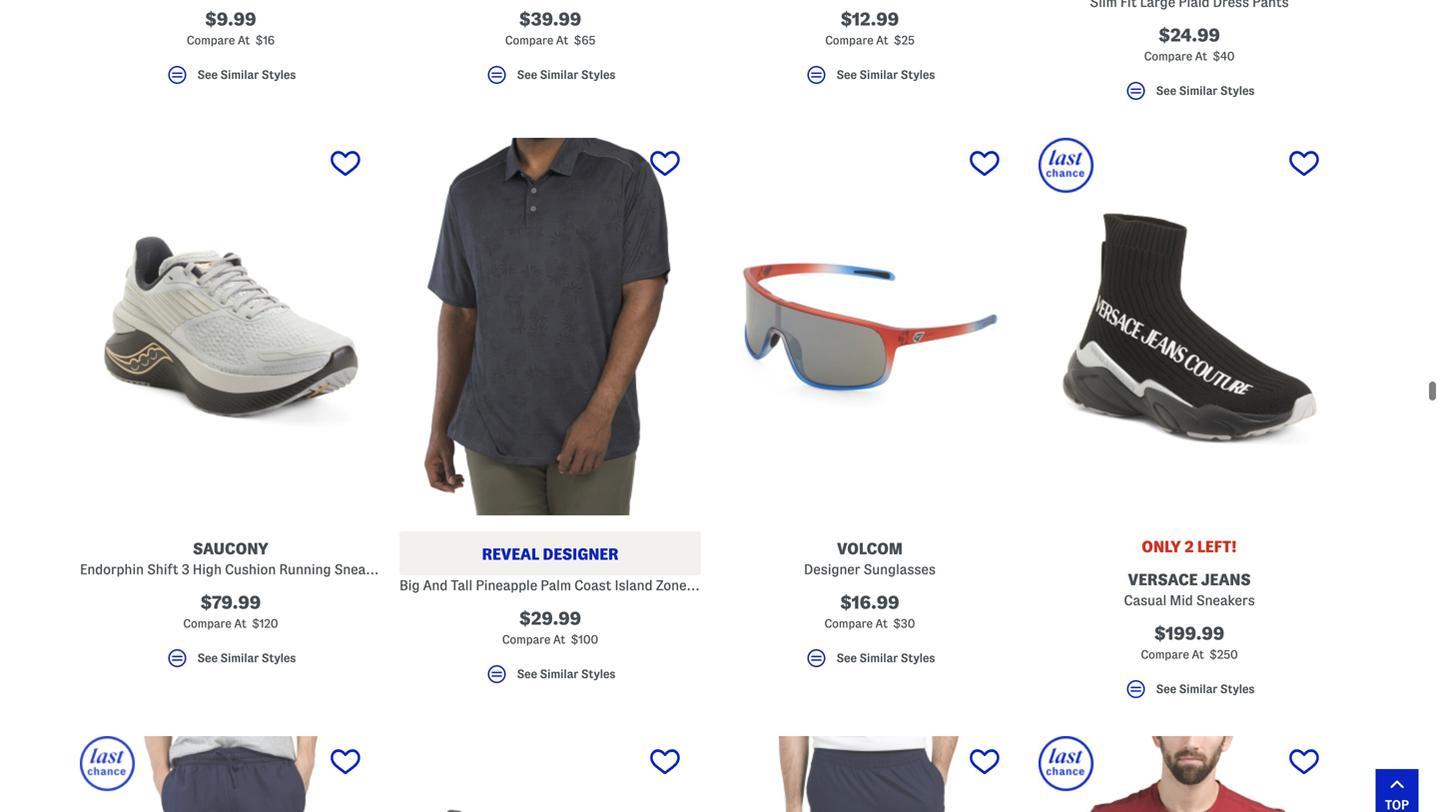 Task type: vqa. For each thing, say whether or not it's contained in the screenshot.


Task type: describe. For each thing, give the bounding box(es) containing it.
sneakers inside saucony endorphin shift 3 high cushion running sneakers
[[334, 562, 393, 577]]

see similar styles button down $199.99 compare at              $250
[[1039, 677, 1341, 710]]

see similar styles for see similar styles button under "$12.99 compare at              $25" on the top right of page
[[837, 68, 935, 81]]

styles for see similar styles button underneath $24.99 compare at              $40
[[1221, 84, 1255, 97]]

$250
[[1210, 648, 1238, 661]]

reveal designer big and tall pineapple palm coast island zone polo $29.99 compare at              $100 element
[[400, 138, 717, 695]]

styles for see similar styles button underneath $199.99 compare at              $250
[[1221, 683, 1255, 695]]

jeans
[[1202, 571, 1251, 588]]

see similar styles button down $16.99 compare at              $30
[[719, 646, 1021, 679]]

casual mid sneakers image
[[1039, 138, 1341, 515]]

$16
[[255, 34, 275, 46]]

see for see similar styles button below $16.99 compare at              $30
[[837, 652, 857, 664]]

see similar styles for see similar styles button in the reveal designer big and tall pineapple palm coast island zone polo $29.99 compare at              $100 element
[[517, 668, 616, 680]]

see for see similar styles button under $9.99 compare at              $16
[[197, 68, 218, 81]]

similar for see similar styles button underneath $24.99 compare at              $40
[[1180, 84, 1218, 97]]

designer for volcom
[[804, 562, 861, 577]]

versace
[[1128, 571, 1198, 588]]

slim fit large plaid dress pants $24.99 compare at              $40 element
[[1039, 0, 1341, 112]]

casual
[[1124, 593, 1167, 608]]

volcom designer sunglasses
[[804, 540, 936, 577]]

similar for see similar styles button underneath $39.99 compare at              $65
[[540, 68, 579, 81]]

geox $39.99 compare at              $65 element
[[400, 0, 701, 96]]

$29.99
[[519, 609, 581, 628]]

thomas sterling $9.99 compare at              $16 element
[[80, 0, 382, 96]]

volcom
[[837, 540, 903, 557]]

$25
[[894, 34, 915, 46]]

see similar styles for see similar styles button below $16.99 compare at              $30
[[837, 652, 935, 664]]

styles for see similar styles button below $16.99 compare at              $30
[[901, 652, 935, 664]]

$199.99 compare at              $250
[[1141, 624, 1238, 661]]

see for see similar styles button underneath $39.99 compare at              $65
[[517, 68, 537, 81]]

$16.99 compare at              $30
[[825, 593, 916, 630]]

$12.99 compare at              $25
[[825, 9, 915, 46]]

versace jeans casual mid sneakers
[[1124, 571, 1255, 608]]

$79.99 compare at              $120
[[183, 593, 278, 630]]

versace jeans casual mid sneakers $199.99 compare at              $250 element
[[1039, 138, 1341, 710]]

similar for see similar styles button inside saucony endorphin shift 3 high cushion running sneakers $79.99 compare at              $120 element
[[220, 652, 259, 664]]

see similar styles button down "$12.99 compare at              $25" on the top right of page
[[719, 63, 1021, 96]]

sunglasses
[[864, 562, 936, 577]]

similar for see similar styles button underneath $199.99 compare at              $250
[[1180, 683, 1218, 695]]

compare for $24.99
[[1145, 50, 1193, 62]]

see similar styles button inside saucony endorphin shift 3 high cushion running sneakers $79.99 compare at              $120 element
[[80, 646, 382, 679]]

$24.99 compare at              $40
[[1145, 25, 1235, 62]]

only 2 left!
[[1142, 538, 1238, 555]]

see for see similar styles button in the reveal designer big and tall pineapple palm coast island zone polo $29.99 compare at              $100 element
[[517, 668, 537, 680]]

volcom designer sunglasses $16.99 compare at              $30 element
[[719, 138, 1021, 679]]

similar for see similar styles button under $9.99 compare at              $16
[[220, 68, 259, 81]]

$12.99
[[841, 9, 899, 29]]

saucony
[[193, 540, 269, 557]]

$9.99
[[205, 9, 256, 29]]

styles for see similar styles button inside saucony endorphin shift 3 high cushion running sneakers $79.99 compare at              $120 element
[[262, 652, 296, 664]]

running
[[279, 562, 331, 577]]

designer sunglasses image
[[719, 138, 1021, 515]]

compare for $79.99
[[183, 617, 232, 630]]

$79.99
[[201, 593, 261, 612]]



Task type: locate. For each thing, give the bounding box(es) containing it.
see similar styles for see similar styles button underneath $39.99 compare at              $65
[[517, 68, 616, 81]]

styles for see similar styles button underneath $39.99 compare at              $65
[[581, 68, 616, 81]]

0 horizontal spatial designer
[[543, 545, 619, 563]]

styles
[[262, 68, 296, 81], [581, 68, 616, 81], [901, 68, 935, 81], [1221, 84, 1255, 97], [262, 652, 296, 664], [901, 652, 935, 664], [581, 668, 616, 680], [1221, 683, 1255, 695]]

similar down $100 in the left bottom of the page
[[540, 668, 579, 680]]

styles inside the reveal designer big and tall pineapple palm coast island zone polo $29.99 compare at              $100 element
[[581, 668, 616, 680]]

0 horizontal spatial sneakers
[[334, 562, 393, 577]]

1 vertical spatial sneakers
[[1197, 593, 1255, 608]]

similar down $16
[[220, 68, 259, 81]]

zone
[[656, 578, 687, 593]]

styles down $100 in the left bottom of the page
[[581, 668, 616, 680]]

styles inside saucony endorphin shift 3 high cushion running sneakers $79.99 compare at              $120 element
[[262, 652, 296, 664]]

styles down $16
[[262, 68, 296, 81]]

see inside "geox $39.99 compare at              $65" element
[[517, 68, 537, 81]]

see down the "$79.99 compare at              $120"
[[197, 652, 218, 664]]

styles down $30
[[901, 652, 935, 664]]

endorphin
[[80, 562, 144, 577]]

see for see similar styles button under "$12.99 compare at              $25" on the top right of page
[[837, 68, 857, 81]]

compare down $199.99
[[1141, 648, 1190, 661]]

similar inside saucony endorphin shift 3 high cushion running sneakers $79.99 compare at              $120 element
[[220, 652, 259, 664]]

see similar styles for see similar styles button under $9.99 compare at              $16
[[197, 68, 296, 81]]

similar inside volcom designer sunglasses $16.99 compare at              $30 element
[[860, 652, 898, 664]]

see similar styles button down $9.99 compare at              $16
[[80, 63, 382, 96]]

see similar styles button down $39.99 compare at              $65
[[400, 63, 701, 96]]

styles for see similar styles button under "$12.99 compare at              $25" on the top right of page
[[901, 68, 935, 81]]

1 horizontal spatial designer
[[804, 562, 861, 577]]

high
[[193, 562, 222, 577]]

see similar styles button
[[80, 63, 382, 96], [400, 63, 701, 96], [719, 63, 1021, 96], [1039, 79, 1341, 112], [80, 646, 382, 679], [719, 646, 1021, 679], [400, 662, 701, 695], [1039, 677, 1341, 710]]

tall
[[451, 578, 473, 593]]

compare inside $39.99 compare at              $65
[[505, 34, 554, 46]]

see for see similar styles button underneath $24.99 compare at              $40
[[1157, 84, 1177, 97]]

similar inside slim fit large plaid dress pants $24.99 compare at              $40 element
[[1180, 84, 1218, 97]]

similar inside thomas sterling $9.99 compare at              $16 element
[[220, 68, 259, 81]]

designer inside volcom designer sunglasses
[[804, 562, 861, 577]]

compare down $39.99
[[505, 34, 554, 46]]

styles inside slim fit large plaid dress pants $24.99 compare at              $40 element
[[1221, 84, 1255, 97]]

see inside ben sherman $12.99 compare at              $25 element
[[837, 68, 857, 81]]

see down $9.99 compare at              $16
[[197, 68, 218, 81]]

versatile long sleeve performance tee image
[[1039, 736, 1341, 812]]

see inside volcom designer sunglasses $16.99 compare at              $30 element
[[837, 652, 857, 664]]

ben sherman $12.99 compare at              $25 element
[[719, 0, 1021, 96]]

$16.99
[[841, 593, 900, 612]]

designer for reveal
[[543, 545, 619, 563]]

see inside slim fit large plaid dress pants $24.99 compare at              $40 element
[[1157, 84, 1177, 97]]

see down $29.99 compare at              $100
[[517, 668, 537, 680]]

designer down "volcom"
[[804, 562, 861, 577]]

designer
[[543, 545, 619, 563], [804, 562, 861, 577]]

compare inside $9.99 compare at              $16
[[187, 34, 235, 46]]

$29.99 compare at              $100
[[502, 609, 599, 646]]

2
[[1185, 538, 1194, 555]]

similar down $65
[[540, 68, 579, 81]]

styles inside volcom designer sunglasses $16.99 compare at              $30 element
[[901, 652, 935, 664]]

see similar styles button down $29.99 compare at              $100
[[400, 662, 701, 695]]

see for see similar styles button underneath $199.99 compare at              $250
[[1157, 683, 1177, 695]]

see similar styles inside ben sherman $12.99 compare at              $25 element
[[837, 68, 935, 81]]

compare for $199.99
[[1141, 648, 1190, 661]]

$199.99
[[1155, 624, 1225, 643]]

see similar styles inside thomas sterling $9.99 compare at              $16 element
[[197, 68, 296, 81]]

reveal
[[482, 545, 539, 563]]

see similar styles down '$40'
[[1157, 84, 1255, 97]]

compare for $29.99
[[502, 633, 551, 646]]

designer up coast
[[543, 545, 619, 563]]

3
[[182, 562, 190, 577]]

styles inside thomas sterling $9.99 compare at              $16 element
[[262, 68, 296, 81]]

see similar styles button down the "$79.99 compare at              $120"
[[80, 646, 382, 679]]

compare down the $24.99
[[1145, 50, 1193, 62]]

similar inside versace jeans casual mid sneakers $199.99 compare at              $250 element
[[1180, 683, 1218, 695]]

saucony endorphin shift 3 high cushion running sneakers
[[80, 540, 393, 577]]

$39.99
[[519, 9, 582, 29]]

sneakers down 'jeans'
[[1197, 593, 1255, 608]]

big and tall pineapple palm coast island zone polo
[[400, 578, 717, 593]]

see inside the reveal designer big and tall pineapple palm coast island zone polo $29.99 compare at              $100 element
[[517, 668, 537, 680]]

see similar styles for see similar styles button underneath $199.99 compare at              $250
[[1157, 683, 1255, 695]]

reveal designer
[[482, 545, 619, 563]]

compare down $12.99
[[825, 34, 874, 46]]

cushion
[[225, 562, 276, 577]]

compare for $12.99
[[825, 34, 874, 46]]

similar down "$250"
[[1180, 683, 1218, 695]]

compare inside $24.99 compare at              $40
[[1145, 50, 1193, 62]]

compare for $9.99
[[187, 34, 235, 46]]

see similar styles down $100 in the left bottom of the page
[[517, 668, 616, 680]]

styles down "$250"
[[1221, 683, 1255, 695]]

compare for $16.99
[[825, 617, 873, 630]]

see inside saucony endorphin shift 3 high cushion running sneakers $79.99 compare at              $120 element
[[197, 652, 218, 664]]

compare inside $199.99 compare at              $250
[[1141, 648, 1190, 661]]

sneakers inside versace jeans casual mid sneakers
[[1197, 593, 1255, 608]]

see similar styles button down $24.99 compare at              $40
[[1039, 79, 1341, 112]]

big and tall pineapple palm coast island zone polo image
[[400, 138, 701, 515]]

see down $16.99 compare at              $30
[[837, 652, 857, 664]]

similar down '$40'
[[1180, 84, 1218, 97]]

island
[[615, 578, 653, 593]]

only
[[1142, 538, 1182, 555]]

$30
[[893, 617, 916, 630]]

sneakers right running
[[334, 562, 393, 577]]

similar for see similar styles button under "$12.99 compare at              $25" on the top right of page
[[860, 68, 898, 81]]

compare down $29.99
[[502, 633, 551, 646]]

see similar styles
[[197, 68, 296, 81], [517, 68, 616, 81], [837, 68, 935, 81], [1157, 84, 1255, 97], [197, 652, 296, 664], [837, 652, 935, 664], [517, 668, 616, 680], [1157, 683, 1255, 695]]

coast
[[575, 578, 612, 593]]

see similar styles down "$250"
[[1157, 683, 1255, 695]]

see similar styles for see similar styles button inside saucony endorphin shift 3 high cushion running sneakers $79.99 compare at              $120 element
[[197, 652, 296, 664]]

see similar styles down $120
[[197, 652, 296, 664]]

see similar styles for see similar styles button underneath $24.99 compare at              $40
[[1157, 84, 1255, 97]]

see inside thomas sterling $9.99 compare at              $16 element
[[197, 68, 218, 81]]

styles for see similar styles button under $9.99 compare at              $16
[[262, 68, 296, 81]]

shift
[[147, 562, 178, 577]]

see similar styles inside slim fit large plaid dress pants $24.99 compare at              $40 element
[[1157, 84, 1255, 97]]

$24.99
[[1159, 25, 1221, 45]]

compare down $16.99
[[825, 617, 873, 630]]

$100
[[571, 633, 599, 646]]

similar inside ben sherman $12.99 compare at              $25 element
[[860, 68, 898, 81]]

styles inside versace jeans casual mid sneakers $199.99 compare at              $250 element
[[1221, 683, 1255, 695]]

similar inside "geox $39.99 compare at              $65" element
[[540, 68, 579, 81]]

see similar styles inside saucony endorphin shift 3 high cushion running sneakers $79.99 compare at              $120 element
[[197, 652, 296, 664]]

styles for see similar styles button in the reveal designer big and tall pineapple palm coast island zone polo $29.99 compare at              $100 element
[[581, 668, 616, 680]]

see similar styles inside the reveal designer big and tall pineapple palm coast island zone polo $29.99 compare at              $100 element
[[517, 668, 616, 680]]

left!
[[1198, 538, 1238, 555]]

styles down $25
[[901, 68, 935, 81]]

see down $199.99 compare at              $250
[[1157, 683, 1177, 695]]

see
[[197, 68, 218, 81], [517, 68, 537, 81], [837, 68, 857, 81], [1157, 84, 1177, 97], [197, 652, 218, 664], [837, 652, 857, 664], [517, 668, 537, 680], [1157, 683, 1177, 695]]

compare
[[187, 34, 235, 46], [505, 34, 554, 46], [825, 34, 874, 46], [1145, 50, 1193, 62], [183, 617, 232, 630], [825, 617, 873, 630], [502, 633, 551, 646], [1141, 648, 1190, 661]]

big
[[400, 578, 420, 593]]

0 vertical spatial sneakers
[[334, 562, 393, 577]]

1 horizontal spatial sneakers
[[1197, 593, 1255, 608]]

similar for see similar styles button below $16.99 compare at              $30
[[860, 652, 898, 664]]

$39.99 compare at              $65
[[505, 9, 596, 46]]

see down $39.99 compare at              $65
[[517, 68, 537, 81]]

endorphin shift 3 high cushion running sneakers image
[[80, 138, 382, 515]]

compare inside $29.99 compare at              $100
[[502, 633, 551, 646]]

see down $24.99 compare at              $40
[[1157, 84, 1177, 97]]

see inside versace jeans casual mid sneakers $199.99 compare at              $250 element
[[1157, 683, 1177, 695]]

compare inside $16.99 compare at              $30
[[825, 617, 873, 630]]

mid
[[1170, 593, 1194, 608]]

$65
[[574, 34, 596, 46]]

similar for see similar styles button in the reveal designer big and tall pineapple palm coast island zone polo $29.99 compare at              $100 element
[[540, 668, 579, 680]]

pineapple
[[476, 578, 538, 593]]

$9.99 compare at              $16
[[187, 9, 275, 46]]

see similar styles down $16
[[197, 68, 296, 81]]

styles down '$40'
[[1221, 84, 1255, 97]]

similar down $25
[[860, 68, 898, 81]]

see similar styles inside versace jeans casual mid sneakers $199.99 compare at              $250 element
[[1157, 683, 1255, 695]]

see similar styles down $65
[[517, 68, 616, 81]]

palm
[[541, 578, 571, 593]]

see similar styles button inside the reveal designer big and tall pineapple palm coast island zone polo $29.99 compare at              $100 element
[[400, 662, 701, 695]]

see similar styles inside volcom designer sunglasses $16.99 compare at              $30 element
[[837, 652, 935, 664]]

compare down $79.99
[[183, 617, 232, 630]]

polo
[[690, 578, 717, 593]]

compare down $9.99
[[187, 34, 235, 46]]

$120
[[252, 617, 278, 630]]

compare for $39.99
[[505, 34, 554, 46]]

similar down $30
[[860, 652, 898, 664]]

see down "$12.99 compare at              $25" on the top right of page
[[837, 68, 857, 81]]

styles down $120
[[262, 652, 296, 664]]

similar inside the reveal designer big and tall pineapple palm coast island zone polo $29.99 compare at              $100 element
[[540, 668, 579, 680]]

see similar styles down $30
[[837, 652, 935, 664]]

sneakers
[[334, 562, 393, 577], [1197, 593, 1255, 608]]

saucony endorphin shift 3 high cushion running sneakers $79.99 compare at              $120 element
[[80, 138, 393, 679]]

styles inside "geox $39.99 compare at              $65" element
[[581, 68, 616, 81]]

compare inside the "$79.99 compare at              $120"
[[183, 617, 232, 630]]

see for see similar styles button inside saucony endorphin shift 3 high cushion running sneakers $79.99 compare at              $120 element
[[197, 652, 218, 664]]

see similar styles inside "geox $39.99 compare at              $65" element
[[517, 68, 616, 81]]

similar
[[220, 68, 259, 81], [540, 68, 579, 81], [860, 68, 898, 81], [1180, 84, 1218, 97], [220, 652, 259, 664], [860, 652, 898, 664], [540, 668, 579, 680], [1180, 683, 1218, 695]]

$40
[[1213, 50, 1235, 62]]

see similar styles down $25
[[837, 68, 935, 81]]

and
[[423, 578, 448, 593]]

similar down $120
[[220, 652, 259, 664]]

styles inside ben sherman $12.99 compare at              $25 element
[[901, 68, 935, 81]]

styles down $65
[[581, 68, 616, 81]]

compare inside "$12.99 compare at              $25"
[[825, 34, 874, 46]]



